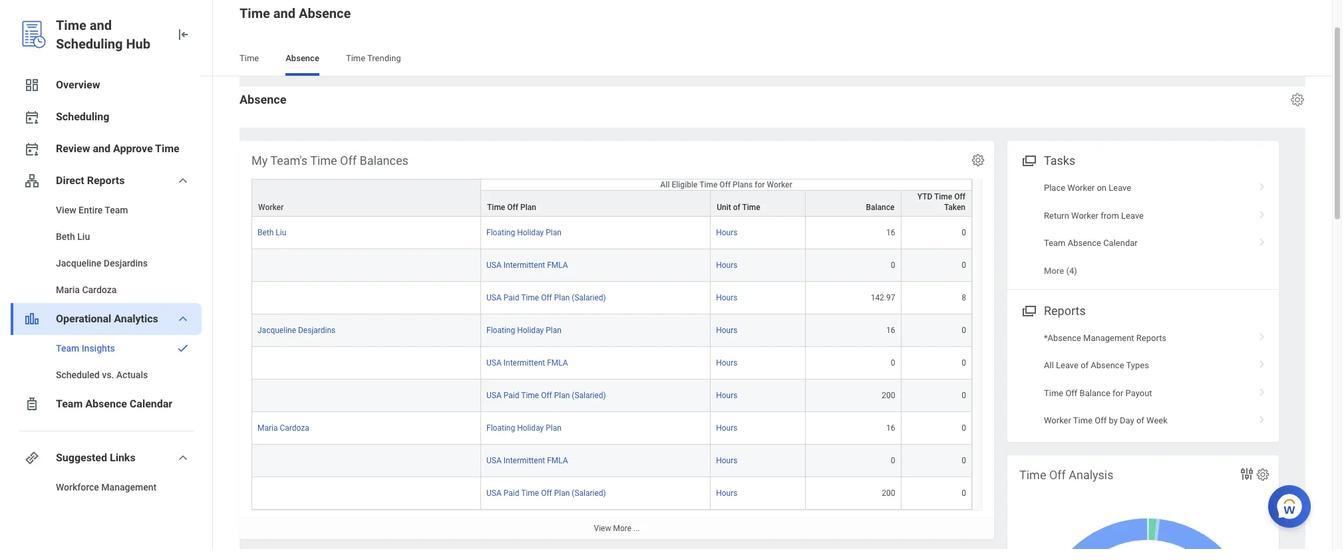 Task type: locate. For each thing, give the bounding box(es) containing it.
...
[[634, 525, 640, 534]]

liu inside direct reports element
[[77, 232, 90, 242]]

direct reports button
[[11, 165, 202, 197]]

chevron down small image for reports
[[175, 173, 191, 189]]

3 fmla from the top
[[547, 457, 568, 466]]

5 hours from the top
[[716, 359, 738, 368]]

menu group image
[[1020, 151, 1038, 169], [1020, 301, 1038, 319]]

1 fmla from the top
[[547, 261, 568, 270]]

2 (salaried) from the top
[[572, 391, 606, 401]]

time
[[240, 5, 270, 21], [56, 17, 86, 33], [240, 53, 259, 63], [346, 53, 365, 63], [155, 142, 179, 155], [310, 154, 337, 168], [700, 180, 718, 190], [934, 192, 953, 202], [487, 203, 505, 212], [742, 203, 760, 212], [521, 294, 539, 303], [1044, 388, 1064, 398], [521, 391, 539, 401], [1073, 416, 1093, 426], [1020, 469, 1046, 483], [521, 489, 539, 499]]

overview link
[[11, 69, 202, 101]]

0 horizontal spatial beth
[[56, 232, 75, 242]]

0 vertical spatial leave
[[1109, 183, 1132, 193]]

chevron right image inside return worker from leave link
[[1254, 206, 1271, 219]]

0 vertical spatial cardoza
[[82, 285, 117, 295]]

1 floating holiday plan from the top
[[487, 228, 562, 238]]

1 hours from the top
[[716, 228, 738, 238]]

1 vertical spatial all
[[1044, 361, 1054, 371]]

team absence calendar link down from
[[1008, 230, 1279, 257]]

cardoza inside "row"
[[280, 424, 309, 433]]

5 usa from the top
[[487, 457, 502, 466]]

2 floating holiday plan from the top
[[487, 326, 562, 335]]

for right plans
[[755, 180, 765, 190]]

chevron right image for place worker on leave
[[1254, 178, 1271, 192]]

my
[[252, 154, 268, 168]]

scheduled
[[56, 370, 100, 381]]

time inside the review and approve time link
[[155, 142, 179, 155]]

ytd time off taken
[[918, 192, 966, 212]]

1 vertical spatial of
[[1081, 361, 1089, 371]]

1 horizontal spatial view
[[594, 525, 611, 534]]

reports up all leave of absence types link at the bottom of page
[[1137, 333, 1167, 343]]

(salaried) for 4th cell from the top
[[572, 391, 606, 401]]

off
[[340, 154, 357, 168], [720, 180, 731, 190], [954, 192, 966, 202], [507, 203, 519, 212], [541, 294, 552, 303], [1066, 388, 1078, 398], [541, 391, 552, 401], [1095, 416, 1107, 426], [1049, 469, 1066, 483], [541, 489, 552, 499]]

1 holiday from the top
[[517, 228, 544, 238]]

list
[[1008, 174, 1279, 285], [1008, 325, 1279, 435]]

view
[[56, 205, 76, 216], [594, 525, 611, 534]]

calendar user solid image up view team icon
[[24, 141, 40, 157]]

analysis
[[1069, 469, 1114, 483]]

management down links
[[101, 483, 156, 493]]

0 vertical spatial calendar user solid image
[[24, 109, 40, 125]]

8 row from the top
[[252, 380, 972, 413]]

of right day
[[1137, 416, 1145, 426]]

0 horizontal spatial jacqueline
[[56, 258, 101, 269]]

1 vertical spatial reports
[[1044, 304, 1086, 318]]

0 vertical spatial all
[[660, 180, 670, 190]]

of right unit
[[733, 203, 741, 212]]

row containing maria cardoza
[[252, 413, 972, 445]]

leave right from
[[1121, 211, 1144, 221]]

beth liu inside direct reports element
[[56, 232, 90, 242]]

worker
[[767, 180, 792, 190], [1068, 183, 1095, 193], [258, 203, 284, 212], [1072, 211, 1099, 221], [1044, 416, 1071, 426]]

3 chevron right image from the top
[[1254, 356, 1271, 369]]

workforce
[[56, 483, 99, 493]]

plan
[[520, 203, 536, 212], [546, 228, 562, 238], [554, 294, 570, 303], [546, 326, 562, 335], [554, 391, 570, 401], [546, 424, 562, 433], [554, 489, 570, 499]]

2 intermittent from the top
[[504, 359, 545, 368]]

1 vertical spatial (salaried)
[[572, 391, 606, 401]]

scheduling down overview
[[56, 110, 109, 123]]

chevron right image for time off balance for payout
[[1254, 384, 1271, 397]]

0 horizontal spatial of
[[733, 203, 741, 212]]

balance
[[866, 203, 895, 212], [1080, 388, 1111, 398]]

3 holiday from the top
[[517, 424, 544, 433]]

2 floating from the top
[[487, 326, 515, 335]]

calendar user solid image down the dashboard icon
[[24, 109, 40, 125]]

absence down scheduled vs. actuals link
[[85, 398, 127, 411]]

2 hours link from the top
[[716, 258, 738, 270]]

3 floating from the top
[[487, 424, 515, 433]]

calendar user solid image
[[24, 109, 40, 125], [24, 141, 40, 157]]

floating holiday plan for jacqueline desjardins
[[487, 326, 562, 335]]

scheduling up overview
[[56, 36, 123, 52]]

200
[[882, 391, 895, 401], [882, 489, 895, 499]]

1 menu group image from the top
[[1020, 151, 1038, 169]]

fmla
[[547, 261, 568, 270], [547, 359, 568, 368], [547, 457, 568, 466]]

worker down my
[[258, 203, 284, 212]]

row
[[252, 179, 972, 217], [252, 190, 972, 217], [252, 217, 972, 250], [252, 250, 972, 282], [252, 282, 972, 315], [252, 315, 972, 347], [252, 347, 972, 380], [252, 380, 972, 413], [252, 413, 972, 445], [252, 445, 972, 478], [252, 478, 972, 511]]

1 horizontal spatial beth liu
[[258, 228, 286, 238]]

calendar down from
[[1104, 238, 1138, 248]]

beth liu
[[258, 228, 286, 238], [56, 232, 90, 242]]

2 vertical spatial usa intermittent fmla
[[487, 457, 568, 466]]

floating holiday plan
[[487, 228, 562, 238], [487, 326, 562, 335], [487, 424, 562, 433]]

1 paid from the top
[[504, 294, 519, 303]]

1 200 from the top
[[882, 391, 895, 401]]

200 for 6th cell from the top of the my team's time off balances "element"
[[882, 489, 895, 499]]

0 vertical spatial usa paid time off plan  (salaried)
[[487, 294, 606, 303]]

view left entire
[[56, 205, 76, 216]]

operational analytics element
[[11, 335, 202, 389]]

0 vertical spatial jacqueline
[[56, 258, 101, 269]]

5 hours link from the top
[[716, 356, 738, 368]]

16 for jacqueline desjardins
[[886, 326, 895, 335]]

1 horizontal spatial beth
[[258, 228, 274, 238]]

management
[[1083, 333, 1134, 343], [101, 483, 156, 493]]

1 horizontal spatial desjardins
[[298, 326, 336, 335]]

floating
[[487, 228, 515, 238], [487, 326, 515, 335], [487, 424, 515, 433]]

view left the '...' at the bottom left of page
[[594, 525, 611, 534]]

reports up "*absence"
[[1044, 304, 1086, 318]]

1 floating from the top
[[487, 228, 515, 238]]

1 vertical spatial maria cardoza link
[[258, 421, 309, 433]]

beth
[[258, 228, 274, 238], [56, 232, 75, 242]]

0 vertical spatial intermittent
[[504, 261, 545, 270]]

1 16 from the top
[[886, 228, 895, 238]]

intermittent
[[504, 261, 545, 270], [504, 359, 545, 368], [504, 457, 545, 466]]

0 vertical spatial of
[[733, 203, 741, 212]]

workforce management
[[56, 483, 156, 493]]

menu group image for tasks
[[1020, 151, 1038, 169]]

0 horizontal spatial reports
[[87, 174, 125, 187]]

usa paid time off plan  (salaried) link
[[487, 291, 606, 303], [487, 389, 606, 401], [487, 487, 606, 499]]

2 menu group image from the top
[[1020, 301, 1038, 319]]

all inside popup button
[[660, 180, 670, 190]]

1 usa paid time off plan  (salaried) from the top
[[487, 294, 606, 303]]

team absence calendar link
[[1008, 230, 1279, 257], [11, 389, 202, 421]]

calendar down actuals on the bottom
[[130, 398, 172, 411]]

2 usa intermittent fmla from the top
[[487, 359, 568, 368]]

1 vertical spatial usa paid time off plan  (salaried)
[[487, 391, 606, 401]]

1 intermittent from the top
[[504, 261, 545, 270]]

1 vertical spatial for
[[1113, 388, 1124, 398]]

1 vertical spatial more
[[613, 525, 632, 534]]

return worker from leave
[[1044, 211, 1144, 221]]

calendar user solid image inside the review and approve time link
[[24, 141, 40, 157]]

desjardins inside direct reports element
[[104, 258, 148, 269]]

1 calendar user solid image from the top
[[24, 109, 40, 125]]

1 usa from the top
[[487, 261, 502, 270]]

list containing *absence management reports
[[1008, 325, 1279, 435]]

desjardins inside "row"
[[298, 326, 336, 335]]

4 cell from the top
[[252, 380, 481, 413]]

5 cell from the top
[[252, 445, 481, 478]]

0 vertical spatial holiday
[[517, 228, 544, 238]]

beth liu link
[[11, 224, 202, 250], [258, 226, 286, 238]]

paid
[[504, 294, 519, 303], [504, 391, 519, 401], [504, 489, 519, 499]]

3 intermittent from the top
[[504, 457, 545, 466]]

(salaried) for 2nd cell from the top of the my team's time off balances "element"
[[572, 294, 606, 303]]

jacqueline desjardins
[[56, 258, 148, 269], [258, 326, 336, 335]]

3 (salaried) from the top
[[572, 489, 606, 499]]

chevron right image
[[1254, 206, 1271, 219], [1254, 329, 1271, 342], [1254, 356, 1271, 369], [1254, 384, 1271, 397], [1254, 411, 1271, 425]]

and for approve
[[93, 142, 110, 155]]

0 vertical spatial floating holiday plan
[[487, 228, 562, 238]]

0 horizontal spatial beth liu link
[[11, 224, 202, 250]]

jacqueline
[[56, 258, 101, 269], [258, 326, 296, 335]]

2 scheduling from the top
[[56, 110, 109, 123]]

floating holiday plan for beth liu
[[487, 228, 562, 238]]

3 usa intermittent fmla link from the top
[[487, 454, 568, 466]]

tab list
[[226, 44, 1319, 76]]

tasks
[[1044, 154, 1076, 168]]

9 row from the top
[[252, 413, 972, 445]]

balance inside time off balance for payout "link"
[[1080, 388, 1111, 398]]

0 horizontal spatial cardoza
[[82, 285, 117, 295]]

chevron down small image
[[175, 173, 191, 189], [175, 451, 191, 467]]

usa intermittent fmla link for 1st cell from the top
[[487, 258, 568, 270]]

team absence calendar down return worker from leave
[[1044, 238, 1138, 248]]

time off plan button
[[481, 191, 710, 216]]

1 horizontal spatial jacqueline
[[258, 326, 296, 335]]

1 vertical spatial management
[[101, 483, 156, 493]]

2 list from the top
[[1008, 325, 1279, 435]]

1 vertical spatial list
[[1008, 325, 1279, 435]]

1 scheduling from the top
[[56, 36, 123, 52]]

1 vertical spatial usa intermittent fmla link
[[487, 356, 568, 368]]

2 vertical spatial holiday
[[517, 424, 544, 433]]

chevron right image inside all leave of absence types link
[[1254, 356, 1271, 369]]

plans
[[733, 180, 753, 190]]

2 chevron right image from the top
[[1254, 234, 1271, 247]]

1 vertical spatial jacqueline desjardins link
[[258, 324, 336, 335]]

0 vertical spatial maria cardoza
[[56, 285, 117, 295]]

usa paid time off plan  (salaried) for 4th cell from the top
[[487, 391, 606, 401]]

off inside "link"
[[1066, 388, 1078, 398]]

1 vertical spatial maria
[[258, 424, 278, 433]]

chevron right image inside worker time off by day of week link
[[1254, 411, 1271, 425]]

holiday for beth liu
[[517, 228, 544, 238]]

*absence management reports link
[[1008, 325, 1279, 352]]

1 usa intermittent fmla from the top
[[487, 261, 568, 270]]

usa intermittent fmla for 2nd cell from the bottom of the my team's time off balances "element"
[[487, 457, 568, 466]]

1 horizontal spatial beth liu link
[[258, 226, 286, 238]]

1 usa paid time off plan  (salaried) link from the top
[[487, 291, 606, 303]]

check image
[[175, 342, 191, 355]]

2 200 from the top
[[882, 489, 895, 499]]

2 vertical spatial usa intermittent fmla link
[[487, 454, 568, 466]]

8 hours link from the top
[[716, 454, 738, 466]]

(salaried) for 6th cell from the top of the my team's time off balances "element"
[[572, 489, 606, 499]]

1 usa intermittent fmla link from the top
[[487, 258, 568, 270]]

balance left the 'ytd time off taken' popup button
[[866, 203, 895, 212]]

0 vertical spatial paid
[[504, 294, 519, 303]]

off inside ytd time off taken
[[954, 192, 966, 202]]

for
[[755, 180, 765, 190], [1113, 388, 1124, 398]]

list containing place worker on leave
[[1008, 174, 1279, 285]]

more
[[1044, 266, 1064, 276], [613, 525, 632, 534]]

row containing jacqueline desjardins
[[252, 315, 972, 347]]

1 vertical spatial 200
[[882, 489, 895, 499]]

1 vertical spatial floating holiday plan link
[[487, 324, 562, 335]]

1 vertical spatial intermittent
[[504, 359, 545, 368]]

0 vertical spatial fmla
[[547, 261, 568, 270]]

1 vertical spatial balance
[[1080, 388, 1111, 398]]

0 horizontal spatial balance
[[866, 203, 895, 212]]

floating for beth liu
[[487, 228, 515, 238]]

team inside direct reports element
[[105, 205, 128, 216]]

2 chevron down small image from the top
[[175, 451, 191, 467]]

fmla for 4th cell from the bottom of the my team's time off balances "element"
[[547, 359, 568, 368]]

0 horizontal spatial all
[[660, 180, 670, 190]]

1 vertical spatial jacqueline desjardins
[[258, 326, 336, 335]]

chevron right image for *absence management reports
[[1254, 329, 1271, 342]]

2 chevron right image from the top
[[1254, 329, 1271, 342]]

maria cardoza link
[[11, 277, 202, 303], [258, 421, 309, 433]]

time inside the "time off analysis" element
[[1020, 469, 1046, 483]]

hours link for usa intermittent fmla link corresponding to 2nd cell from the bottom of the my team's time off balances "element"
[[716, 454, 738, 466]]

floating holiday plan link for jacqueline desjardins
[[487, 324, 562, 335]]

3 usa intermittent fmla from the top
[[487, 457, 568, 466]]

absence down the time and absence
[[286, 53, 319, 63]]

and inside time and scheduling hub
[[90, 17, 112, 33]]

view inside direct reports element
[[56, 205, 76, 216]]

team absence calendar down vs.
[[56, 398, 172, 411]]

0 vertical spatial 16
[[886, 228, 895, 238]]

overview
[[56, 79, 100, 91]]

balance down all leave of absence types on the right
[[1080, 388, 1111, 398]]

7 hours link from the top
[[716, 421, 738, 433]]

16 for beth liu
[[886, 228, 895, 238]]

view entire team
[[56, 205, 128, 216]]

2 hours from the top
[[716, 261, 738, 270]]

2 fmla from the top
[[547, 359, 568, 368]]

for inside popup button
[[755, 180, 765, 190]]

taken
[[944, 203, 966, 212]]

team absence calendar link down vs.
[[11, 389, 202, 421]]

0 vertical spatial 200
[[882, 391, 895, 401]]

0 vertical spatial usa paid time off plan  (salaried) link
[[487, 291, 606, 303]]

2 calendar user solid image from the top
[[24, 141, 40, 157]]

1 vertical spatial fmla
[[547, 359, 568, 368]]

absence down '*absence management reports'
[[1091, 361, 1124, 371]]

configure time off analysis image
[[1256, 468, 1270, 483]]

usa paid time off plan  (salaried)
[[487, 294, 606, 303], [487, 391, 606, 401], [487, 489, 606, 499]]

chevron right image inside time off balance for payout "link"
[[1254, 384, 1271, 397]]

4 hours from the top
[[716, 326, 738, 335]]

team
[[105, 205, 128, 216], [1044, 238, 1066, 248], [56, 343, 79, 354], [56, 398, 83, 411]]

2 usa intermittent fmla link from the top
[[487, 356, 568, 368]]

view for view entire team
[[56, 205, 76, 216]]

time and scheduling hub element
[[56, 16, 164, 53]]

2 paid from the top
[[504, 391, 519, 401]]

management inside list
[[1083, 333, 1134, 343]]

cell
[[252, 250, 481, 282], [252, 282, 481, 315], [252, 347, 481, 380], [252, 380, 481, 413], [252, 445, 481, 478], [252, 478, 481, 511]]

0 vertical spatial usa intermittent fmla
[[487, 261, 568, 270]]

6 row from the top
[[252, 315, 972, 347]]

1 vertical spatial 16
[[886, 326, 895, 335]]

2 vertical spatial floating holiday plan link
[[487, 421, 562, 433]]

worker down time off balance for payout
[[1044, 416, 1071, 426]]

holiday for jacqueline desjardins
[[517, 326, 544, 335]]

5 chevron right image from the top
[[1254, 411, 1271, 425]]

1 vertical spatial leave
[[1121, 211, 1144, 221]]

0 vertical spatial menu group image
[[1020, 151, 1038, 169]]

6 hours from the top
[[716, 391, 738, 401]]

absence
[[299, 5, 351, 21], [286, 53, 319, 63], [240, 93, 286, 106], [1068, 238, 1101, 248], [1091, 361, 1124, 371], [85, 398, 127, 411]]

9 hours link from the top
[[716, 487, 738, 499]]

hours for 4th cell from the top
[[716, 391, 738, 401]]

3 hours link from the top
[[716, 291, 738, 303]]

team up scheduled
[[56, 343, 79, 354]]

from
[[1101, 211, 1119, 221]]

view entire team link
[[11, 197, 202, 224]]

0 vertical spatial management
[[1083, 333, 1134, 343]]

0 horizontal spatial jacqueline desjardins
[[56, 258, 148, 269]]

review and approve time link
[[11, 133, 202, 165]]

management for *absence
[[1083, 333, 1134, 343]]

types
[[1126, 361, 1149, 371]]

worker time off by day of week
[[1044, 416, 1168, 426]]

1 (salaried) from the top
[[572, 294, 606, 303]]

1 horizontal spatial balance
[[1080, 388, 1111, 398]]

2 vertical spatial intermittent
[[504, 457, 545, 466]]

0 horizontal spatial maria cardoza
[[56, 285, 117, 295]]

4 chevron right image from the top
[[1254, 384, 1271, 397]]

team absence calendar
[[1044, 238, 1138, 248], [56, 398, 172, 411]]

menu group image right 8 on the bottom of the page
[[1020, 301, 1038, 319]]

calendar user solid image for scheduling
[[24, 109, 40, 125]]

configure this page image
[[1290, 92, 1306, 108]]

worker up unit of time popup button
[[767, 180, 792, 190]]

1 chevron right image from the top
[[1254, 178, 1271, 192]]

1 horizontal spatial all
[[1044, 361, 1054, 371]]

1 chevron right image from the top
[[1254, 206, 1271, 219]]

2 horizontal spatial of
[[1137, 416, 1145, 426]]

and inside the review and approve time link
[[93, 142, 110, 155]]

fmla for 2nd cell from the bottom of the my team's time off balances "element"
[[547, 457, 568, 466]]

more inside my team's time off balances "element"
[[613, 525, 632, 534]]

chevron right image
[[1254, 178, 1271, 192], [1254, 234, 1271, 247]]

1 chevron down small image from the top
[[175, 173, 191, 189]]

reports
[[87, 174, 125, 187], [1044, 304, 1086, 318], [1137, 333, 1167, 343]]

0 vertical spatial chevron down small image
[[175, 173, 191, 189]]

view team image
[[24, 173, 40, 189]]

2 vertical spatial floating
[[487, 424, 515, 433]]

management up all leave of absence types on the right
[[1083, 333, 1134, 343]]

maria inside direct reports element
[[56, 285, 80, 295]]

2 vertical spatial (salaried)
[[572, 489, 606, 499]]

time inside all eligible time off plans for worker popup button
[[700, 180, 718, 190]]

hours for 4th cell from the bottom of the my team's time off balances "element"
[[716, 359, 738, 368]]

usa paid time off plan  (salaried) link for 6th cell from the top of the my team's time off balances "element"
[[487, 487, 606, 499]]

all down "*absence"
[[1044, 361, 1054, 371]]

management inside navigation pane region
[[101, 483, 156, 493]]

for inside "link"
[[1113, 388, 1124, 398]]

3 hours from the top
[[716, 294, 738, 303]]

time inside unit of time popup button
[[742, 203, 760, 212]]

1 vertical spatial desjardins
[[298, 326, 336, 335]]

hours
[[716, 228, 738, 238], [716, 261, 738, 270], [716, 294, 738, 303], [716, 326, 738, 335], [716, 359, 738, 368], [716, 391, 738, 401], [716, 424, 738, 433], [716, 457, 738, 466], [716, 489, 738, 499]]

jacqueline desjardins inside "row"
[[258, 326, 336, 335]]

1 list from the top
[[1008, 174, 1279, 285]]

menu group image left tasks at right
[[1020, 151, 1038, 169]]

1 horizontal spatial for
[[1113, 388, 1124, 398]]

chevron right image inside *absence management reports link
[[1254, 329, 1271, 342]]

usa
[[487, 261, 502, 270], [487, 294, 502, 303], [487, 359, 502, 368], [487, 391, 502, 401], [487, 457, 502, 466], [487, 489, 502, 499]]

0 vertical spatial floating
[[487, 228, 515, 238]]

of
[[733, 203, 741, 212], [1081, 361, 1089, 371], [1137, 416, 1145, 426]]

all left eligible
[[660, 180, 670, 190]]

team's
[[270, 154, 308, 168]]

0 vertical spatial more
[[1044, 266, 1064, 276]]

operational
[[56, 313, 111, 325]]

1 floating holiday plan link from the top
[[487, 226, 562, 238]]

16
[[886, 228, 895, 238], [886, 326, 895, 335], [886, 424, 895, 433]]

worker left on
[[1068, 183, 1095, 193]]

2 vertical spatial 16
[[886, 424, 895, 433]]

leave down "*absence"
[[1056, 361, 1079, 371]]

more left "(4)"
[[1044, 266, 1064, 276]]

view inside my team's time off balances "element"
[[594, 525, 611, 534]]

and for scheduling
[[90, 17, 112, 33]]

chevron down small image
[[175, 311, 191, 327]]

2 usa paid time off plan  (salaried) link from the top
[[487, 389, 606, 401]]

absence up time trending
[[299, 5, 351, 21]]

vs.
[[102, 370, 114, 381]]

2 horizontal spatial reports
[[1137, 333, 1167, 343]]

3 row from the top
[[252, 217, 972, 250]]

3 16 from the top
[[886, 424, 895, 433]]

0 vertical spatial view
[[56, 205, 76, 216]]

calendar user solid image for review and approve time
[[24, 141, 40, 157]]

jacqueline inside direct reports element
[[56, 258, 101, 269]]

2 usa paid time off plan  (salaried) from the top
[[487, 391, 606, 401]]

1 vertical spatial cardoza
[[280, 424, 309, 433]]

2 row from the top
[[252, 190, 972, 217]]

configure my team's time off balances image
[[971, 153, 986, 168]]

2 vertical spatial paid
[[504, 489, 519, 499]]

more left the '...' at the bottom left of page
[[613, 525, 632, 534]]

plan inside popup button
[[520, 203, 536, 212]]

hours link
[[716, 226, 738, 238], [716, 258, 738, 270], [716, 291, 738, 303], [716, 324, 738, 335], [716, 356, 738, 368], [716, 389, 738, 401], [716, 421, 738, 433], [716, 454, 738, 466], [716, 487, 738, 499]]

0 horizontal spatial team absence calendar
[[56, 398, 172, 411]]

1 horizontal spatial liu
[[276, 228, 286, 238]]

time inside time off balance for payout "link"
[[1044, 388, 1064, 398]]

0 vertical spatial team absence calendar
[[1044, 238, 1138, 248]]

intermittent for 1st cell from the top's usa intermittent fmla link
[[504, 261, 545, 270]]

team down return
[[1044, 238, 1066, 248]]

4 hours link from the top
[[716, 324, 738, 335]]

0 vertical spatial balance
[[866, 203, 895, 212]]

all eligible time off plans for worker button
[[481, 180, 972, 190]]

3 usa paid time off plan  (salaried) from the top
[[487, 489, 606, 499]]

3 usa paid time off plan  (salaried) link from the top
[[487, 487, 606, 499]]

2 16 from the top
[[886, 326, 895, 335]]

0 horizontal spatial maria
[[56, 285, 80, 295]]

holiday
[[517, 228, 544, 238], [517, 326, 544, 335], [517, 424, 544, 433]]

leave for place worker on leave
[[1109, 183, 1132, 193]]

6 cell from the top
[[252, 478, 481, 511]]

menu group image for reports
[[1020, 301, 1038, 319]]

team inside "link"
[[56, 343, 79, 354]]

10 row from the top
[[252, 445, 972, 478]]

0 horizontal spatial more
[[613, 525, 632, 534]]

0 horizontal spatial liu
[[77, 232, 90, 242]]

1 horizontal spatial maria
[[258, 424, 278, 433]]

0 horizontal spatial maria cardoza link
[[11, 277, 202, 303]]

2 floating holiday plan link from the top
[[487, 324, 562, 335]]

jacqueline desjardins inside direct reports element
[[56, 258, 148, 269]]

review
[[56, 142, 90, 155]]

reports up view entire team link
[[87, 174, 125, 187]]

chevron down small image inside suggested links "dropdown button"
[[175, 451, 191, 467]]

2 holiday from the top
[[517, 326, 544, 335]]

leave right on
[[1109, 183, 1132, 193]]

row containing ytd time off taken
[[252, 190, 972, 217]]

0 vertical spatial reports
[[87, 174, 125, 187]]

1 vertical spatial calendar
[[130, 398, 172, 411]]

of up time off balance for payout
[[1081, 361, 1089, 371]]

9 hours from the top
[[716, 489, 738, 499]]

2 vertical spatial floating holiday plan
[[487, 424, 562, 433]]

time inside worker time off by day of week link
[[1073, 416, 1093, 426]]

calendar user solid image inside scheduling link
[[24, 109, 40, 125]]

6 hours link from the top
[[716, 389, 738, 401]]

8 hours from the top
[[716, 457, 738, 466]]

day
[[1120, 416, 1135, 426]]

for left "payout"
[[1113, 388, 1124, 398]]

0
[[962, 228, 966, 238], [891, 261, 895, 270], [962, 261, 966, 270], [962, 326, 966, 335], [891, 359, 895, 368], [962, 359, 966, 368], [962, 391, 966, 401], [962, 424, 966, 433], [891, 457, 895, 466], [962, 457, 966, 466], [962, 489, 966, 499]]

operational analytics
[[56, 313, 158, 325]]

cardoza
[[82, 285, 117, 295], [280, 424, 309, 433]]

1 horizontal spatial cardoza
[[280, 424, 309, 433]]

1 vertical spatial usa intermittent fmla
[[487, 359, 568, 368]]

all for all eligible time off plans for worker
[[660, 180, 670, 190]]

chevron right image inside the place worker on leave link
[[1254, 178, 1271, 192]]

1 horizontal spatial maria cardoza
[[258, 424, 309, 433]]

4 usa from the top
[[487, 391, 502, 401]]

3 paid from the top
[[504, 489, 519, 499]]

1 horizontal spatial management
[[1083, 333, 1134, 343]]

scheduled vs. actuals
[[56, 370, 148, 381]]

usa intermittent fmla link for 4th cell from the bottom of the my team's time off balances "element"
[[487, 356, 568, 368]]

1 vertical spatial maria cardoza
[[258, 424, 309, 433]]

1 vertical spatial jacqueline
[[258, 326, 296, 335]]

liu inside "row"
[[276, 228, 286, 238]]

direct reports element
[[11, 197, 202, 303]]

team right entire
[[105, 205, 128, 216]]

1 row from the top
[[252, 179, 972, 217]]

1 vertical spatial scheduling
[[56, 110, 109, 123]]



Task type: describe. For each thing, give the bounding box(es) containing it.
tab list containing time
[[226, 44, 1319, 76]]

usa intermittent fmla link for 2nd cell from the bottom of the my team's time off balances "element"
[[487, 454, 568, 466]]

maria cardoza inside my team's time off balances "element"
[[258, 424, 309, 433]]

all leave of absence types
[[1044, 361, 1149, 371]]

(4)
[[1066, 266, 1077, 276]]

usa paid time off plan  (salaried) link for 2nd cell from the top of the my team's time off balances "element"
[[487, 291, 606, 303]]

3 usa from the top
[[487, 359, 502, 368]]

place worker on leave link
[[1008, 174, 1279, 202]]

1 horizontal spatial maria cardoza link
[[258, 421, 309, 433]]

3 floating holiday plan from the top
[[487, 424, 562, 433]]

*absence management reports
[[1044, 333, 1167, 343]]

2 usa from the top
[[487, 294, 502, 303]]

payout
[[1126, 388, 1152, 398]]

paid for 2nd cell from the top of the my team's time off balances "element" the usa paid time off plan  (salaried) link
[[504, 294, 519, 303]]

time inside time and scheduling hub
[[56, 17, 86, 33]]

direct
[[56, 174, 84, 187]]

2 cell from the top
[[252, 282, 481, 315]]

place
[[1044, 183, 1066, 193]]

workforce management link
[[11, 475, 202, 501]]

hours link for the usa paid time off plan  (salaried) link for 4th cell from the top
[[716, 389, 738, 401]]

beth inside my team's time off balances "element"
[[258, 228, 274, 238]]

absence down return worker from leave
[[1068, 238, 1101, 248]]

1 hours link from the top
[[716, 226, 738, 238]]

team insights link
[[11, 335, 202, 362]]

paid for the usa paid time off plan  (salaried) link for 4th cell from the top
[[504, 391, 519, 401]]

1 cell from the top
[[252, 250, 481, 282]]

week
[[1147, 416, 1168, 426]]

1 horizontal spatial reports
[[1044, 304, 1086, 318]]

chevron right image for team absence calendar
[[1254, 234, 1271, 247]]

view more ... link
[[240, 518, 994, 540]]

balance inside balance popup button
[[866, 203, 895, 212]]

6 usa from the top
[[487, 489, 502, 499]]

usa paid time off plan  (salaried) for 2nd cell from the top of the my team's time off balances "element"
[[487, 294, 606, 303]]

time off plan
[[487, 203, 536, 212]]

3 floating holiday plan link from the top
[[487, 421, 562, 433]]

maria cardoza inside direct reports element
[[56, 285, 117, 295]]

return
[[1044, 211, 1069, 221]]

0 vertical spatial maria cardoza link
[[11, 277, 202, 303]]

row containing all eligible time off plans for worker
[[252, 179, 972, 217]]

all for all leave of absence types
[[1044, 361, 1054, 371]]

analytics
[[114, 313, 158, 325]]

cardoza inside direct reports element
[[82, 285, 117, 295]]

time and scheduling hub
[[56, 17, 150, 52]]

unit
[[717, 203, 731, 212]]

time inside ytd time off taken
[[934, 192, 953, 202]]

direct reports
[[56, 174, 125, 187]]

chevron right image for all leave of absence types
[[1254, 356, 1271, 369]]

more inside "dropdown button"
[[1044, 266, 1064, 276]]

usa intermittent fmla for 1st cell from the top
[[487, 261, 568, 270]]

team absence calendar inside navigation pane region
[[56, 398, 172, 411]]

4 row from the top
[[252, 250, 972, 282]]

hours for 6th cell from the top of the my team's time off balances "element"
[[716, 489, 738, 499]]

more (4)
[[1044, 266, 1077, 276]]

absence inside navigation pane region
[[85, 398, 127, 411]]

worker left from
[[1072, 211, 1099, 221]]

view for view more ...
[[594, 525, 611, 534]]

scheduling inside time and scheduling hub
[[56, 36, 123, 52]]

chart image
[[24, 311, 40, 327]]

leave for return worker from leave
[[1121, 211, 1144, 221]]

floating holiday plan link for beth liu
[[487, 226, 562, 238]]

by
[[1109, 416, 1118, 426]]

floating for jacqueline desjardins
[[487, 326, 515, 335]]

links
[[110, 452, 136, 465]]

operational analytics button
[[11, 303, 202, 335]]

unit of time button
[[711, 191, 806, 216]]

worker inside popup button
[[258, 203, 284, 212]]

team absence calendar inside list
[[1044, 238, 1138, 248]]

worker time off by day of week link
[[1008, 407, 1279, 435]]

ytd
[[918, 192, 933, 202]]

hours for 1st cell from the top
[[716, 261, 738, 270]]

on
[[1097, 183, 1107, 193]]

jacqueline inside my team's time off balances "element"
[[258, 326, 296, 335]]

my team's time off balances
[[252, 154, 408, 168]]

actuals
[[116, 370, 148, 381]]

my team's time off balances element
[[240, 141, 994, 540]]

5 row from the top
[[252, 282, 972, 315]]

3 cell from the top
[[252, 347, 481, 380]]

all eligible time off plans for worker
[[660, 180, 792, 190]]

calendar inside navigation pane region
[[130, 398, 172, 411]]

ytd time off taken button
[[901, 191, 972, 216]]

navigation pane region
[[0, 0, 213, 550]]

worker button
[[252, 180, 481, 216]]

entire
[[79, 205, 103, 216]]

link image
[[24, 451, 40, 467]]

suggested
[[56, 452, 107, 465]]

balance button
[[806, 191, 901, 216]]

team insights
[[56, 343, 115, 354]]

11 row from the top
[[252, 478, 972, 511]]

scheduled vs. actuals link
[[11, 362, 202, 389]]

0 horizontal spatial jacqueline desjardins link
[[11, 250, 202, 277]]

approve
[[113, 142, 153, 155]]

time inside 'time off plan' popup button
[[487, 203, 505, 212]]

time and absence
[[240, 5, 351, 21]]

time off analysis element
[[1008, 456, 1279, 550]]

more (4) button
[[1044, 265, 1077, 277]]

reports inside direct reports dropdown button
[[87, 174, 125, 187]]

usa paid time off plan  (salaried) link for 4th cell from the top
[[487, 389, 606, 401]]

time trending
[[346, 53, 401, 63]]

unit of time
[[717, 203, 760, 212]]

paid for 6th cell from the top of the my team's time off balances "element" the usa paid time off plan  (salaried) link
[[504, 489, 519, 499]]

0 vertical spatial calendar
[[1104, 238, 1138, 248]]

dashboard image
[[24, 77, 40, 93]]

scheduling link
[[11, 101, 202, 133]]

insights
[[82, 343, 115, 354]]

suggested links
[[56, 452, 136, 465]]

trending
[[367, 53, 401, 63]]

2 vertical spatial leave
[[1056, 361, 1079, 371]]

and for absence
[[273, 5, 295, 21]]

fmla for 1st cell from the top
[[547, 261, 568, 270]]

hours for 2nd cell from the top of the my team's time off balances "element"
[[716, 294, 738, 303]]

place worker on leave
[[1044, 183, 1132, 193]]

list for reports
[[1008, 325, 1279, 435]]

suggested links button
[[11, 443, 202, 475]]

off inside popup button
[[507, 203, 519, 212]]

view more ...
[[594, 525, 640, 534]]

beth inside direct reports element
[[56, 232, 75, 242]]

hours link for 1st cell from the top's usa intermittent fmla link
[[716, 258, 738, 270]]

hub
[[126, 36, 150, 52]]

team down scheduled
[[56, 398, 83, 411]]

chevron right image for return worker from leave
[[1254, 206, 1271, 219]]

task timeoff image
[[24, 397, 40, 413]]

eligible
[[672, 180, 698, 190]]

list for tasks
[[1008, 174, 1279, 285]]

chevron right image for worker time off by day of week
[[1254, 411, 1271, 425]]

worker inside popup button
[[767, 180, 792, 190]]

1 vertical spatial team absence calendar link
[[11, 389, 202, 421]]

time off balance for payout link
[[1008, 380, 1279, 407]]

configure and view chart data image
[[1239, 467, 1255, 483]]

hours link for usa intermittent fmla link corresponding to 4th cell from the bottom of the my team's time off balances "element"
[[716, 356, 738, 368]]

management for workforce
[[101, 483, 156, 493]]

of inside popup button
[[733, 203, 741, 212]]

chevron down small image for links
[[175, 451, 191, 467]]

absence up my
[[240, 93, 286, 106]]

hours link for 6th cell from the top of the my team's time off balances "element" the usa paid time off plan  (salaried) link
[[716, 487, 738, 499]]

7 hours from the top
[[716, 424, 738, 433]]

8
[[962, 294, 966, 303]]

hours link for 2nd cell from the top of the my team's time off balances "element" the usa paid time off plan  (salaried) link
[[716, 291, 738, 303]]

*absence
[[1044, 333, 1081, 343]]

reports inside *absence management reports link
[[1137, 333, 1167, 343]]

row containing beth liu
[[252, 217, 972, 250]]

balances
[[360, 154, 408, 168]]

usa paid time off plan  (salaried) for 6th cell from the top of the my team's time off balances "element"
[[487, 489, 606, 499]]

time off balance for payout
[[1044, 388, 1152, 398]]

142.97
[[871, 294, 895, 303]]

1 horizontal spatial team absence calendar link
[[1008, 230, 1279, 257]]

transformation import image
[[175, 27, 191, 43]]

7 row from the top
[[252, 347, 972, 380]]

beth liu inside my team's time off balances "element"
[[258, 228, 286, 238]]

hours for 2nd cell from the bottom of the my team's time off balances "element"
[[716, 457, 738, 466]]

intermittent for usa intermittent fmla link corresponding to 2nd cell from the bottom of the my team's time off balances "element"
[[504, 457, 545, 466]]

review and approve time
[[56, 142, 179, 155]]

usa intermittent fmla for 4th cell from the bottom of the my team's time off balances "element"
[[487, 359, 568, 368]]

more (4) link
[[1008, 257, 1279, 285]]

time off analysis
[[1020, 469, 1114, 483]]

all leave of absence types link
[[1008, 352, 1279, 380]]

maria inside my team's time off balances "element"
[[258, 424, 278, 433]]

intermittent for usa intermittent fmla link corresponding to 4th cell from the bottom of the my team's time off balances "element"
[[504, 359, 545, 368]]

200 for 4th cell from the top
[[882, 391, 895, 401]]

return worker from leave link
[[1008, 202, 1279, 230]]



Task type: vqa. For each thing, say whether or not it's contained in the screenshot.


